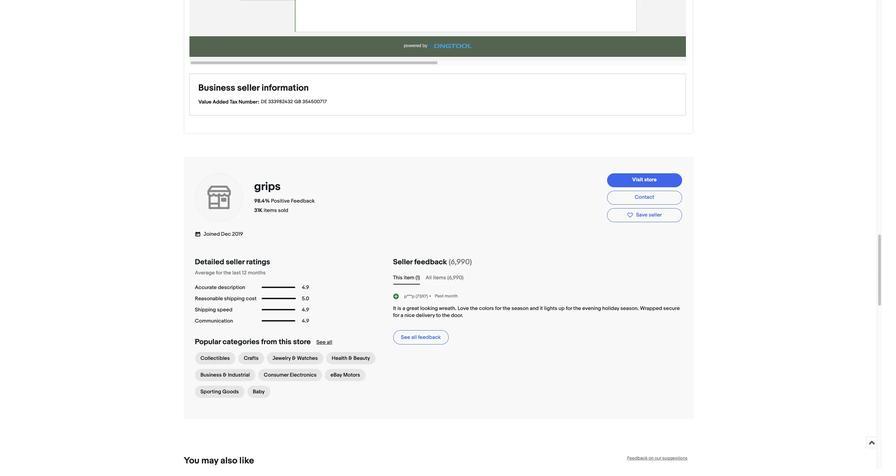 Task type: locate. For each thing, give the bounding box(es) containing it.
4.9 for description
[[302, 284, 309, 291]]

nice
[[405, 313, 415, 319]]

our
[[655, 456, 662, 462]]

shipping speed
[[195, 307, 233, 313]]

(1)
[[416, 275, 420, 281]]

feedback down delivery
[[418, 335, 441, 341]]

description
[[218, 284, 245, 291]]

accurate
[[195, 284, 217, 291]]

4.9 for speed
[[302, 307, 309, 313]]

baby link
[[247, 386, 270, 398]]

visit
[[633, 177, 644, 183]]

(6,990) up all items (6,990)
[[449, 258, 472, 267]]

333982432
[[268, 99, 293, 105]]

seller for detailed
[[226, 258, 245, 267]]

consumer
[[264, 372, 289, 379]]

business for business seller information
[[199, 83, 235, 93]]

1 vertical spatial store
[[293, 338, 311, 347]]

all for see all
[[327, 339, 333, 346]]

added
[[213, 99, 229, 105]]

you
[[184, 456, 200, 467]]

for right average
[[216, 270, 222, 277]]

the right love
[[470, 306, 478, 312]]

consumer electronics
[[264, 372, 317, 379]]

feedback left on
[[628, 456, 648, 462]]

all up health
[[327, 339, 333, 346]]

1 vertical spatial feedback
[[628, 456, 648, 462]]

all for see all feedback
[[412, 335, 417, 341]]

value
[[199, 99, 212, 105]]

5.0
[[302, 296, 309, 302]]

may
[[202, 456, 219, 467]]

see all link
[[317, 339, 333, 346]]

0 horizontal spatial feedback
[[291, 198, 315, 204]]

seller up number:
[[237, 83, 260, 93]]

business
[[199, 83, 235, 93], [201, 372, 222, 379]]

& right jewelry in the bottom of the page
[[292, 355, 296, 362]]

ebay motors
[[331, 372, 360, 379]]

the down 'wreath.'
[[442, 313, 450, 319]]

sporting goods link
[[195, 386, 245, 398]]

business & industrial link
[[195, 369, 256, 382]]

collectibles link
[[195, 353, 236, 365]]

holiday
[[603, 306, 620, 312]]

this
[[393, 275, 403, 281]]

0 horizontal spatial store
[[293, 338, 311, 347]]

shipping
[[224, 296, 245, 302]]

a down the "is"
[[401, 313, 404, 319]]

0 vertical spatial (6,990)
[[449, 258, 472, 267]]

0 vertical spatial items
[[264, 207, 277, 214]]

love
[[458, 306, 469, 312]]

0 horizontal spatial &
[[223, 372, 227, 379]]

98.4% positive feedback 31k items sold
[[254, 198, 315, 214]]

1 horizontal spatial see
[[401, 335, 411, 341]]

seller up last
[[226, 258, 245, 267]]

all
[[412, 335, 417, 341], [327, 339, 333, 346]]

months
[[248, 270, 266, 277]]

all items (6,990)
[[426, 275, 464, 281]]

2 vertical spatial seller
[[226, 258, 245, 267]]

1 vertical spatial seller
[[649, 212, 662, 218]]

& left industrial
[[223, 372, 227, 379]]

0 horizontal spatial see
[[317, 339, 326, 346]]

0 vertical spatial seller
[[237, 83, 260, 93]]

for right up
[[566, 306, 573, 312]]

1 horizontal spatial feedback
[[628, 456, 648, 462]]

all down nice on the bottom of the page
[[412, 335, 417, 341]]

contact link
[[607, 191, 682, 205]]

seller
[[237, 83, 260, 93], [649, 212, 662, 218], [226, 258, 245, 267]]

from
[[261, 338, 277, 347]]

motors
[[343, 372, 360, 379]]

save
[[637, 212, 648, 218]]

items inside 98.4% positive feedback 31k items sold
[[264, 207, 277, 214]]

ebay motors link
[[325, 369, 366, 382]]

all inside see all feedback link
[[412, 335, 417, 341]]

tab list
[[393, 274, 682, 282]]

items right 31k
[[264, 207, 277, 214]]

1 horizontal spatial items
[[433, 275, 446, 281]]

1 vertical spatial 4.9
[[302, 307, 309, 313]]

average for the last 12 months
[[195, 270, 266, 277]]

it
[[393, 306, 397, 312]]

store right this
[[293, 338, 311, 347]]

seller for save
[[649, 212, 662, 218]]

& right health
[[349, 355, 353, 362]]

1 vertical spatial (6,990)
[[448, 275, 464, 281]]

items
[[264, 207, 277, 214], [433, 275, 446, 281]]

business up added
[[199, 83, 235, 93]]

see
[[401, 335, 411, 341], [317, 339, 326, 346]]

see all feedback link
[[393, 331, 449, 345]]

the
[[224, 270, 231, 277], [470, 306, 478, 312], [503, 306, 511, 312], [574, 306, 581, 312], [442, 313, 450, 319]]

0 horizontal spatial all
[[327, 339, 333, 346]]

list
[[184, 467, 694, 470]]

grips image
[[195, 173, 244, 222]]

business up sporting
[[201, 372, 222, 379]]

1 4.9 from the top
[[302, 284, 309, 291]]

(6,990) for seller feedback (6,990)
[[449, 258, 472, 267]]

seller for business
[[237, 83, 260, 93]]

1 horizontal spatial all
[[412, 335, 417, 341]]

sold
[[278, 207, 289, 214]]

feedback up the all
[[415, 258, 447, 267]]

2019
[[232, 231, 243, 238]]

see down nice on the bottom of the page
[[401, 335, 411, 341]]

& for health
[[349, 355, 353, 362]]

2 4.9 from the top
[[302, 307, 309, 313]]

ebay
[[331, 372, 342, 379]]

see for see all
[[317, 339, 326, 346]]

joined
[[204, 231, 220, 238]]

p***p
[[405, 294, 415, 299]]

0 vertical spatial business
[[199, 83, 235, 93]]

feedback
[[291, 198, 315, 204], [628, 456, 648, 462]]

feedback
[[415, 258, 447, 267], [418, 335, 441, 341]]

store right visit
[[645, 177, 657, 183]]

feedback right positive
[[291, 198, 315, 204]]

1 horizontal spatial &
[[292, 355, 296, 362]]

season.
[[621, 306, 639, 312]]

items right the all
[[433, 275, 446, 281]]

crafts link
[[238, 353, 264, 365]]

cost
[[246, 296, 257, 302]]

see up watches
[[317, 339, 326, 346]]

2 vertical spatial 4.9
[[302, 318, 309, 325]]

collectibles
[[201, 355, 230, 362]]

season
[[512, 306, 529, 312]]

jewelry
[[273, 355, 291, 362]]

0 vertical spatial a
[[403, 306, 406, 312]]

reasonable shipping cost
[[195, 296, 257, 302]]

&
[[292, 355, 296, 362], [349, 355, 353, 362], [223, 372, 227, 379]]

2 horizontal spatial &
[[349, 355, 353, 362]]

number:
[[239, 99, 259, 105]]

goods
[[223, 389, 239, 396]]

0 vertical spatial 4.9
[[302, 284, 309, 291]]

12
[[242, 270, 247, 277]]

baby
[[253, 389, 265, 396]]

0 vertical spatial feedback
[[291, 198, 315, 204]]

0 vertical spatial store
[[645, 177, 657, 183]]

seller right save
[[649, 212, 662, 218]]

1 vertical spatial business
[[201, 372, 222, 379]]

a right the "is"
[[403, 306, 406, 312]]

seller inside button
[[649, 212, 662, 218]]

lights
[[544, 306, 558, 312]]

0 horizontal spatial items
[[264, 207, 277, 214]]

past month
[[435, 294, 458, 299]]

(6,990) up month
[[448, 275, 464, 281]]

1 vertical spatial feedback
[[418, 335, 441, 341]]

feedback on our suggestions link
[[628, 456, 688, 462]]



Task type: vqa. For each thing, say whether or not it's contained in the screenshot.
Reasonable
yes



Task type: describe. For each thing, give the bounding box(es) containing it.
value added tax number: de 333982432 gb 354500717
[[199, 99, 327, 105]]

positive
[[271, 198, 290, 204]]

ratings
[[246, 258, 270, 267]]

feedback inside 98.4% positive feedback 31k items sold
[[291, 198, 315, 204]]

consumer electronics link
[[258, 369, 322, 382]]

visit store link
[[607, 173, 682, 187]]

detailed
[[195, 258, 224, 267]]

tax
[[230, 99, 238, 105]]

business for business & industrial
[[201, 372, 222, 379]]

gb
[[295, 99, 301, 105]]

the left evening
[[574, 306, 581, 312]]

save seller
[[637, 212, 662, 218]]

information
[[262, 83, 309, 93]]

shipping
[[195, 307, 216, 313]]

industrial
[[228, 372, 250, 379]]

this item (1)
[[393, 275, 420, 281]]

looking
[[421, 306, 438, 312]]

month
[[445, 294, 458, 299]]

and
[[530, 306, 539, 312]]

354500717
[[303, 99, 327, 105]]

it
[[540, 306, 543, 312]]

1 horizontal spatial store
[[645, 177, 657, 183]]

see all feedback
[[401, 335, 441, 341]]

crafts
[[244, 355, 259, 362]]

& for jewelry
[[292, 355, 296, 362]]

31k
[[254, 207, 263, 214]]

for right colors
[[495, 306, 502, 312]]

save seller button
[[607, 208, 682, 222]]

for down it
[[393, 313, 400, 319]]

de
[[261, 99, 267, 105]]

feedback inside see all feedback link
[[418, 335, 441, 341]]

tab list containing this item (1)
[[393, 274, 682, 282]]

electronics
[[290, 372, 317, 379]]

0 vertical spatial feedback
[[415, 258, 447, 267]]

sporting
[[201, 389, 221, 396]]

(7397)
[[416, 294, 428, 299]]

(6,990) for all items (6,990)
[[448, 275, 464, 281]]

on
[[649, 456, 654, 462]]

p***p (7397)
[[405, 294, 428, 299]]

grips link
[[254, 180, 283, 194]]

like
[[240, 456, 254, 467]]

& for business
[[223, 372, 227, 379]]

delivery
[[416, 313, 435, 319]]

last
[[232, 270, 241, 277]]

visit store
[[633, 177, 657, 183]]

suggestions
[[663, 456, 688, 462]]

see all
[[317, 339, 333, 346]]

speed
[[217, 307, 233, 313]]

wreath.
[[439, 306, 457, 312]]

great
[[407, 306, 419, 312]]

average
[[195, 270, 215, 277]]

detailed seller ratings
[[195, 258, 270, 267]]

secure
[[664, 306, 680, 312]]

past
[[435, 294, 444, 299]]

health & beauty
[[332, 355, 370, 362]]

1 vertical spatial items
[[433, 275, 446, 281]]

jewelry & watches
[[273, 355, 318, 362]]

jewelry & watches link
[[267, 353, 324, 365]]

sporting goods
[[201, 389, 239, 396]]

up
[[559, 306, 565, 312]]

see for see all feedback
[[401, 335, 411, 341]]

the left season
[[503, 306, 511, 312]]

1 vertical spatial a
[[401, 313, 404, 319]]

joined dec 2019
[[204, 231, 243, 238]]

it is a great looking wreath.  love the colors for the season and it lights up for the evening holiday season.  wrapped secure for a nice delivery to the door.
[[393, 306, 680, 319]]

feedback on our suggestions
[[628, 456, 688, 462]]

business seller information
[[199, 83, 309, 93]]

health
[[332, 355, 348, 362]]

colors
[[479, 306, 494, 312]]

watches
[[297, 355, 318, 362]]

communication
[[195, 318, 233, 325]]

beauty
[[354, 355, 370, 362]]

text__icon wrapper image
[[195, 231, 204, 237]]

to
[[436, 313, 441, 319]]

seller
[[393, 258, 413, 267]]

all
[[426, 275, 432, 281]]

accurate description
[[195, 284, 245, 291]]

also
[[221, 456, 238, 467]]

popular categories from this store
[[195, 338, 311, 347]]

3 4.9 from the top
[[302, 318, 309, 325]]

dec
[[221, 231, 231, 238]]

business & industrial
[[201, 372, 250, 379]]

the left last
[[224, 270, 231, 277]]



